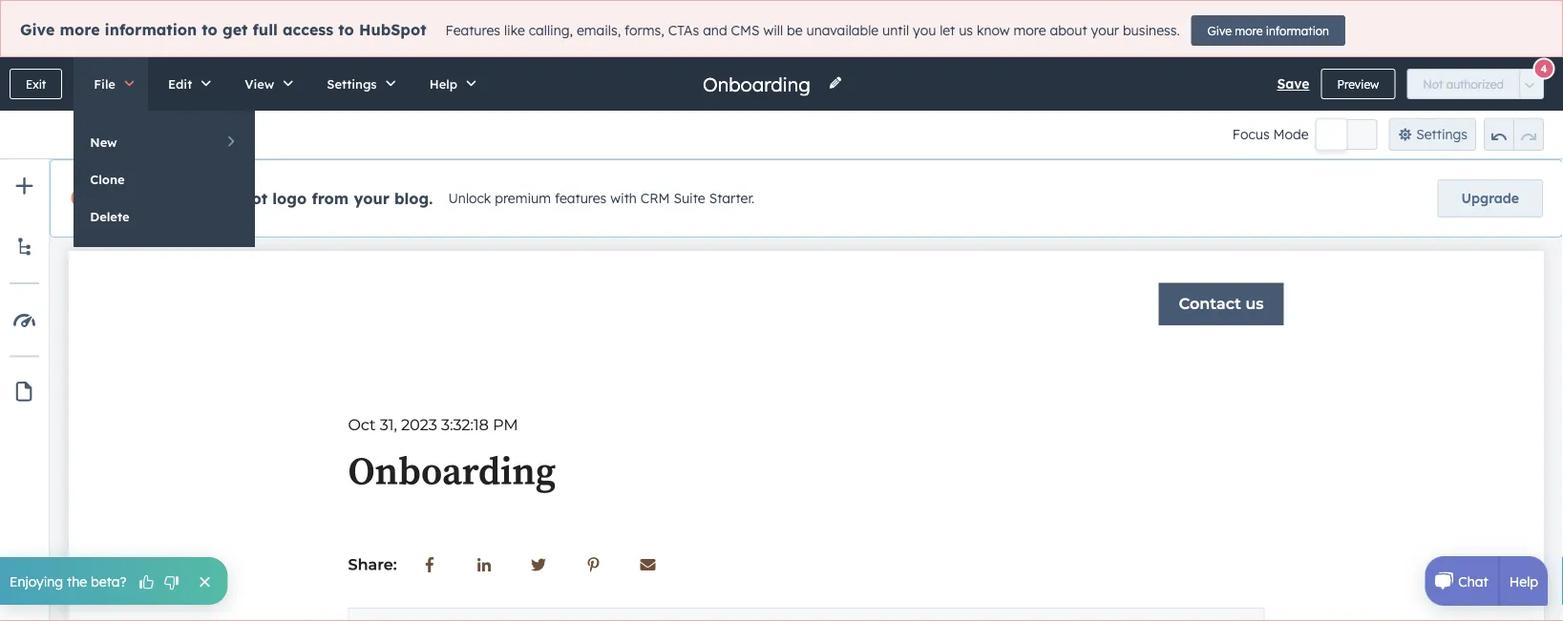 Task type: describe. For each thing, give the bounding box(es) containing it.
thumbsdown image
[[163, 575, 180, 592]]

0 vertical spatial your
[[1091, 22, 1120, 39]]

file
[[94, 76, 116, 92]]

new
[[90, 134, 117, 150]]

preview button
[[1322, 69, 1396, 99]]

forms,
[[625, 22, 665, 39]]

enjoying
[[10, 573, 63, 590]]

0 horizontal spatial settings button
[[307, 57, 409, 111]]

help inside "button"
[[430, 76, 458, 92]]

thumbsup image
[[138, 575, 155, 592]]

know
[[977, 22, 1010, 39]]

delete
[[90, 209, 130, 224]]

us
[[959, 22, 973, 39]]

upgrade link
[[1438, 180, 1544, 218]]

and
[[703, 22, 727, 39]]

give for give more information
[[1208, 23, 1232, 38]]

0 horizontal spatial settings
[[327, 76, 377, 92]]

0 vertical spatial hubspot
[[359, 20, 427, 39]]

remove
[[104, 189, 166, 208]]

give more information link
[[1192, 15, 1346, 46]]

get
[[223, 20, 248, 39]]

enjoying the beta?
[[10, 573, 127, 590]]

focus mode
[[1233, 126, 1309, 143]]

remove the hubspot logo from your blog.
[[104, 189, 433, 208]]

give for give more information to get full access to hubspot
[[20, 20, 55, 39]]

file button
[[74, 57, 148, 111]]

0 horizontal spatial your
[[354, 189, 390, 208]]

not authorized
[[1424, 77, 1504, 91]]

1 horizontal spatial help
[[1510, 573, 1539, 590]]

not authorized button
[[1407, 69, 1521, 99]]

focus mode element
[[1317, 119, 1378, 150]]

exit
[[26, 77, 46, 91]]

view
[[245, 76, 274, 92]]

be
[[787, 22, 803, 39]]

4
[[1541, 62, 1548, 75]]

let
[[940, 22, 955, 39]]

give more information
[[1208, 23, 1330, 38]]

1 horizontal spatial settings
[[1417, 126, 1468, 143]]

authorized
[[1447, 77, 1504, 91]]

features like calling, emails, forms, ctas and cms will be unavailable until you let us know more about your business.
[[446, 22, 1180, 39]]

information for give more information
[[1266, 23, 1330, 38]]

crm
[[641, 190, 670, 207]]

like
[[504, 22, 525, 39]]

information for give more information to get full access to hubspot
[[105, 20, 197, 39]]

new button
[[74, 124, 255, 160]]



Task type: vqa. For each thing, say whether or not it's contained in the screenshot.
Phone
no



Task type: locate. For each thing, give the bounding box(es) containing it.
exit link
[[10, 69, 62, 99]]

2 horizontal spatial more
[[1235, 23, 1263, 38]]

will
[[764, 22, 783, 39]]

calling,
[[529, 22, 573, 39]]

help button
[[409, 57, 490, 111]]

help
[[430, 76, 458, 92], [1510, 573, 1539, 590]]

0 horizontal spatial to
[[202, 20, 218, 39]]

1 horizontal spatial settings button
[[1390, 118, 1477, 151]]

1 horizontal spatial the
[[171, 189, 195, 208]]

1 vertical spatial your
[[354, 189, 390, 208]]

hubspot
[[359, 20, 427, 39], [200, 189, 268, 208]]

1 vertical spatial hubspot
[[200, 189, 268, 208]]

hubspot up help "button"
[[359, 20, 427, 39]]

cms
[[731, 22, 760, 39]]

1 vertical spatial settings
[[1417, 126, 1468, 143]]

1 horizontal spatial give
[[1208, 23, 1232, 38]]

the left beta? on the left
[[67, 573, 87, 590]]

more
[[60, 20, 100, 39], [1014, 22, 1046, 39], [1235, 23, 1263, 38]]

to
[[202, 20, 218, 39], [338, 20, 354, 39]]

unavailable
[[807, 22, 879, 39]]

settings down not
[[1417, 126, 1468, 143]]

until
[[883, 22, 910, 39]]

chat
[[1459, 573, 1489, 590]]

information up save
[[1266, 23, 1330, 38]]

0 vertical spatial settings
[[327, 76, 377, 92]]

0 horizontal spatial the
[[67, 573, 87, 590]]

save button
[[1278, 73, 1310, 96]]

enjoying the beta? button
[[0, 558, 228, 606]]

give right "business."
[[1208, 23, 1232, 38]]

edit
[[168, 76, 192, 92]]

more for give more information to get full access to hubspot
[[60, 20, 100, 39]]

view button
[[225, 57, 307, 111]]

not
[[1424, 77, 1444, 91]]

0 horizontal spatial give
[[20, 20, 55, 39]]

blog.
[[395, 189, 433, 208]]

None field
[[701, 71, 817, 97]]

preview
[[1338, 77, 1380, 91]]

features
[[555, 190, 607, 207]]

not authorized group
[[1407, 69, 1545, 99]]

1 horizontal spatial to
[[338, 20, 354, 39]]

logo
[[273, 189, 307, 208]]

0 horizontal spatial help
[[430, 76, 458, 92]]

starter.
[[709, 190, 755, 207]]

give
[[20, 20, 55, 39], [1208, 23, 1232, 38]]

settings button down not
[[1390, 118, 1477, 151]]

unlock premium features with crm suite starter.
[[448, 190, 755, 207]]

0 vertical spatial the
[[171, 189, 195, 208]]

the inside button
[[67, 573, 87, 590]]

mode
[[1274, 126, 1309, 143]]

0 horizontal spatial hubspot
[[200, 189, 268, 208]]

ctas
[[668, 22, 699, 39]]

1 horizontal spatial hubspot
[[359, 20, 427, 39]]

upgrade
[[1462, 190, 1520, 207]]

clone button
[[74, 161, 255, 198]]

0 vertical spatial settings button
[[307, 57, 409, 111]]

1 vertical spatial the
[[67, 573, 87, 590]]

1 vertical spatial help
[[1510, 573, 1539, 590]]

give up "exit" link
[[20, 20, 55, 39]]

1 vertical spatial settings button
[[1390, 118, 1477, 151]]

0 vertical spatial help
[[430, 76, 458, 92]]

you
[[913, 22, 936, 39]]

0 horizontal spatial information
[[105, 20, 197, 39]]

save
[[1278, 75, 1310, 92]]

unlock
[[448, 190, 491, 207]]

full
[[253, 20, 278, 39]]

edit button
[[148, 57, 225, 111]]

your right about
[[1091, 22, 1120, 39]]

your
[[1091, 22, 1120, 39], [354, 189, 390, 208]]

1 to from the left
[[202, 20, 218, 39]]

to left the get
[[202, 20, 218, 39]]

information
[[105, 20, 197, 39], [1266, 23, 1330, 38]]

the right the remove
[[171, 189, 195, 208]]

hubspot left 'logo'
[[200, 189, 268, 208]]

the for enjoying
[[67, 573, 87, 590]]

settings button
[[307, 57, 409, 111], [1390, 118, 1477, 151]]

settings button down access
[[307, 57, 409, 111]]

business.
[[1123, 22, 1180, 39]]

suite
[[674, 190, 706, 207]]

give more information to get full access to hubspot
[[20, 20, 427, 39]]

1 horizontal spatial your
[[1091, 22, 1120, 39]]

1 horizontal spatial more
[[1014, 22, 1046, 39]]

about
[[1050, 22, 1088, 39]]

with
[[611, 190, 637, 207]]

delete button
[[74, 199, 255, 235]]

from
[[312, 189, 349, 208]]

premium
[[495, 190, 551, 207]]

settings
[[327, 76, 377, 92], [1417, 126, 1468, 143]]

more for give more information
[[1235, 23, 1263, 38]]

features
[[446, 22, 501, 39]]

clone
[[90, 171, 125, 187]]

0 horizontal spatial more
[[60, 20, 100, 39]]

beta?
[[91, 573, 127, 590]]

to right access
[[338, 20, 354, 39]]

your right from
[[354, 189, 390, 208]]

access
[[283, 20, 334, 39]]

emails,
[[577, 22, 621, 39]]

settings down access
[[327, 76, 377, 92]]

help down features at the top
[[430, 76, 458, 92]]

1 horizontal spatial information
[[1266, 23, 1330, 38]]

help right chat
[[1510, 573, 1539, 590]]

group
[[1484, 118, 1545, 151]]

the for remove
[[171, 189, 195, 208]]

focus
[[1233, 126, 1270, 143]]

information up edit
[[105, 20, 197, 39]]

the
[[171, 189, 195, 208], [67, 573, 87, 590]]

2 to from the left
[[338, 20, 354, 39]]



